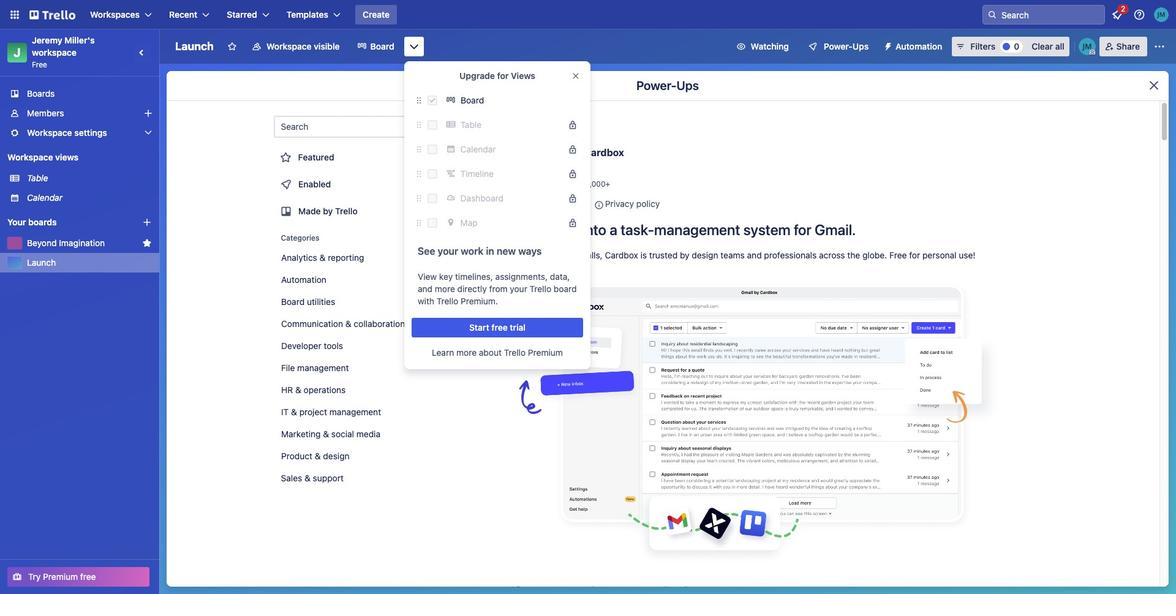 Task type: vqa. For each thing, say whether or not it's contained in the screenshot.
Gmail by Cardbox Cardbox
yes



Task type: locate. For each thing, give the bounding box(es) containing it.
share button
[[1099, 37, 1147, 56]]

board utilities link
[[274, 292, 421, 312]]

2 vertical spatial cardbox
[[605, 250, 638, 260]]

calendar link
[[27, 192, 152, 204]]

1 horizontal spatial automation
[[896, 41, 942, 51]]

1 vertical spatial sm image
[[593, 199, 605, 211]]

1 vertical spatial management
[[297, 363, 349, 373]]

2 horizontal spatial by
[[680, 250, 690, 260]]

board link down create button
[[350, 37, 402, 56]]

1 vertical spatial board
[[461, 95, 484, 105]]

free inside jeremy miller's workspace free
[[32, 60, 47, 69]]

timeline
[[460, 168, 494, 179]]

sm image
[[879, 37, 896, 54], [593, 199, 605, 211]]

product & design
[[281, 451, 349, 461]]

1 vertical spatial premium
[[43, 572, 78, 582]]

1 vertical spatial more
[[456, 347, 477, 358]]

board
[[370, 41, 394, 51], [461, 95, 484, 105], [281, 296, 304, 307]]

data,
[[550, 271, 570, 282]]

trial
[[510, 322, 526, 333]]

1 vertical spatial by
[[323, 206, 333, 216]]

try premium free
[[28, 572, 96, 582]]

1 vertical spatial table
[[27, 173, 48, 183]]

0 vertical spatial sm image
[[879, 37, 896, 54]]

installs,
[[573, 250, 603, 260]]

trello right about
[[504, 347, 526, 358]]

0 horizontal spatial and
[[418, 284, 433, 294]]

2 vertical spatial management
[[329, 407, 381, 417]]

more down key
[[435, 284, 455, 294]]

with over 100k installs, cardbox is trusted by design teams and professionals across the globe. free for personal use!
[[511, 250, 976, 260]]

calendar
[[460, 144, 496, 154], [27, 192, 62, 203]]

table up timeline
[[460, 119, 482, 130]]

board
[[554, 284, 577, 294]]

0 vertical spatial free
[[32, 60, 47, 69]]

made by trello link
[[274, 199, 421, 224]]

1 horizontal spatial for
[[794, 221, 812, 238]]

& right sales
[[304, 473, 310, 483]]

marketing & social media
[[281, 429, 380, 439]]

&
[[319, 252, 325, 263], [345, 319, 351, 329], [295, 385, 301, 395], [291, 407, 297, 417], [323, 429, 329, 439], [314, 451, 320, 461], [304, 473, 310, 483]]

ways
[[518, 246, 542, 257]]

1 vertical spatial support
[[313, 473, 344, 483]]

your inside view key timelines, assignments, data, and more directly from your trello board with trello premium.
[[510, 284, 527, 294]]

2 vertical spatial for
[[909, 250, 920, 260]]

0 vertical spatial by
[[570, 147, 582, 158]]

power-ups
[[824, 41, 869, 51], [636, 78, 699, 93]]

& for sales
[[304, 473, 310, 483]]

0 horizontal spatial power-ups
[[636, 78, 699, 93]]

your
[[438, 246, 458, 257], [510, 284, 527, 294]]

0 vertical spatial cardbox
[[584, 147, 624, 158]]

and up 'with'
[[418, 284, 433, 294]]

from
[[489, 284, 508, 294]]

0 vertical spatial ups
[[853, 41, 869, 51]]

by inside the made by trello link
[[323, 206, 333, 216]]

about
[[479, 347, 502, 358]]

recent
[[169, 9, 197, 20]]

1 horizontal spatial more
[[456, 347, 477, 358]]

categories
[[281, 233, 320, 243]]

board down 'upgrade'
[[461, 95, 484, 105]]

& right analytics on the left top
[[319, 252, 325, 263]]

view key timelines, assignments, data, and more directly from your trello board with trello premium.
[[418, 271, 577, 306]]

your down assignments,
[[510, 284, 527, 294]]

management up operations
[[297, 363, 349, 373]]

miller's
[[65, 35, 95, 45]]

trello right 'with'
[[437, 296, 458, 306]]

templates button
[[279, 5, 348, 25]]

& for marketing
[[323, 429, 329, 439]]

table down workspace views
[[27, 173, 48, 183]]

show menu image
[[1154, 40, 1166, 53]]

1 horizontal spatial by
[[570, 147, 582, 158]]

for left personal
[[909, 250, 920, 260]]

workspace for workspace views
[[7, 152, 53, 162]]

more inside view key timelines, assignments, data, and more directly from your trello board with trello premium.
[[435, 284, 455, 294]]

0 horizontal spatial calendar
[[27, 192, 62, 203]]

0 vertical spatial automation
[[896, 41, 942, 51]]

gmail
[[541, 147, 568, 158]]

start
[[469, 322, 489, 333]]

0 vertical spatial more
[[435, 284, 455, 294]]

workspace down templates
[[266, 41, 312, 51]]

enabled
[[298, 179, 331, 189]]

free right try
[[80, 572, 96, 582]]

tools
[[323, 341, 343, 351]]

learn
[[432, 347, 454, 358]]

assignments,
[[495, 271, 548, 282]]

1 horizontal spatial premium
[[528, 347, 563, 358]]

table
[[460, 119, 482, 130], [27, 173, 48, 183]]

watching
[[751, 41, 789, 51]]

1 vertical spatial free
[[80, 572, 96, 582]]

beyond imagination link
[[27, 237, 137, 249]]

over
[[532, 250, 549, 260]]

new
[[497, 246, 516, 257]]

1 horizontal spatial support
[[557, 198, 588, 209]]

board left customize views icon
[[370, 41, 394, 51]]

0 horizontal spatial more
[[435, 284, 455, 294]]

0 vertical spatial free
[[492, 322, 508, 333]]

0 horizontal spatial board
[[281, 296, 304, 307]]

all
[[1055, 41, 1064, 51]]

by right made
[[323, 206, 333, 216]]

privacy policy
[[605, 198, 660, 209]]

management up trusted on the top
[[654, 221, 740, 238]]

cardbox up +
[[584, 147, 624, 158]]

search image
[[987, 10, 997, 20]]

developer
[[281, 341, 321, 351]]

design left 'teams'
[[692, 250, 718, 260]]

board left utilities on the left of the page
[[281, 296, 304, 307]]

1 vertical spatial design
[[323, 451, 349, 461]]

0 horizontal spatial board link
[[350, 37, 402, 56]]

0 horizontal spatial ups
[[677, 78, 699, 93]]

0 vertical spatial premium
[[528, 347, 563, 358]]

a
[[610, 221, 617, 238]]

workspace inside dropdown button
[[27, 127, 72, 138]]

by right trusted on the top
[[680, 250, 690, 260]]

premium
[[528, 347, 563, 358], [43, 572, 78, 582]]

upgrade for views
[[460, 70, 535, 81]]

trello down enabled link
[[335, 206, 357, 216]]

product
[[281, 451, 312, 461]]

1 vertical spatial board link
[[442, 91, 583, 110]]

social
[[331, 429, 354, 439]]

communication & collaboration link
[[274, 314, 421, 334]]

0 horizontal spatial launch
[[27, 257, 56, 268]]

0 horizontal spatial design
[[323, 451, 349, 461]]

2 horizontal spatial for
[[909, 250, 920, 260]]

1 horizontal spatial board
[[370, 41, 394, 51]]

& inside "link"
[[295, 385, 301, 395]]

close popover image
[[571, 71, 581, 81]]

launch down beyond
[[27, 257, 56, 268]]

2 horizontal spatial board
[[461, 95, 484, 105]]

1 horizontal spatial sm image
[[879, 37, 896, 54]]

1 vertical spatial launch
[[27, 257, 56, 268]]

starred icon image
[[142, 238, 152, 248]]

hr & operations
[[281, 385, 345, 395]]

workspace down members
[[27, 127, 72, 138]]

design down marketing & social media
[[323, 451, 349, 461]]

1 horizontal spatial table
[[460, 119, 482, 130]]

jeremy miller's workspace link
[[32, 35, 97, 58]]

0 vertical spatial launch
[[175, 40, 214, 53]]

contact
[[523, 198, 555, 209]]

board link
[[350, 37, 402, 56], [442, 91, 583, 110]]

1 vertical spatial power-ups
[[636, 78, 699, 93]]

board link down 'views'
[[442, 91, 583, 110]]

2 vertical spatial workspace
[[7, 152, 53, 162]]

0 horizontal spatial free
[[80, 572, 96, 582]]

0 vertical spatial for
[[497, 70, 509, 81]]

& right product
[[314, 451, 320, 461]]

members link
[[0, 104, 159, 123]]

more right "learn"
[[456, 347, 477, 358]]

1 horizontal spatial power-ups
[[824, 41, 869, 51]]

1 horizontal spatial calendar
[[460, 144, 496, 154]]

1 horizontal spatial launch
[[175, 40, 214, 53]]

views
[[55, 152, 78, 162]]

table link
[[27, 172, 152, 184]]

by inside gmail by cardbox cardbox
[[570, 147, 582, 158]]

& down board utilities link
[[345, 319, 351, 329]]

see
[[418, 246, 435, 257]]

1 vertical spatial power-
[[636, 78, 677, 93]]

0 vertical spatial power-ups
[[824, 41, 869, 51]]

1 horizontal spatial power-
[[824, 41, 853, 51]]

0
[[1014, 41, 1019, 51]]

0 vertical spatial board
[[370, 41, 394, 51]]

file management link
[[274, 358, 421, 378]]

for left 'views'
[[497, 70, 509, 81]]

free down workspace
[[32, 60, 47, 69]]

workspace visible button
[[244, 37, 347, 56]]

1 vertical spatial for
[[794, 221, 812, 238]]

& for communication
[[345, 319, 351, 329]]

0 vertical spatial board link
[[350, 37, 402, 56]]

0 horizontal spatial automation
[[281, 274, 326, 285]]

automation link
[[274, 270, 421, 290]]

100,000
[[577, 179, 606, 189]]

sm image right power-ups button at the top right
[[879, 37, 896, 54]]

& for hr
[[295, 385, 301, 395]]

1 horizontal spatial free
[[492, 322, 508, 333]]

collaboration
[[353, 319, 405, 329]]

0 vertical spatial calendar
[[460, 144, 496, 154]]

1 horizontal spatial your
[[510, 284, 527, 294]]

by
[[570, 147, 582, 158], [323, 206, 333, 216], [680, 250, 690, 260]]

support down product & design
[[313, 473, 344, 483]]

sales & support link
[[274, 469, 421, 488]]

0 vertical spatial power-
[[824, 41, 853, 51]]

2 vertical spatial by
[[680, 250, 690, 260]]

2 vertical spatial board
[[281, 296, 304, 307]]

0 horizontal spatial table
[[27, 173, 48, 183]]

1 horizontal spatial ups
[[853, 41, 869, 51]]

automation inside button
[[896, 41, 942, 51]]

ups
[[853, 41, 869, 51], [677, 78, 699, 93]]

1 vertical spatial ups
[[677, 78, 699, 93]]

by right 'gmail'
[[570, 147, 582, 158]]

free right globe.
[[889, 250, 907, 260]]

0 horizontal spatial premium
[[43, 572, 78, 582]]

1 vertical spatial workspace
[[27, 127, 72, 138]]

and right 'teams'
[[747, 250, 762, 260]]

your right see
[[438, 246, 458, 257]]

& right hr on the bottom left
[[295, 385, 301, 395]]

premium.
[[461, 296, 498, 306]]

0 horizontal spatial support
[[313, 473, 344, 483]]

0 horizontal spatial your
[[438, 246, 458, 257]]

trello
[[335, 206, 357, 216], [543, 221, 579, 238], [530, 284, 551, 294], [437, 296, 458, 306], [504, 347, 526, 358]]

& right it
[[291, 407, 297, 417]]

1 vertical spatial your
[[510, 284, 527, 294]]

sm image down '100,000 +'
[[593, 199, 605, 211]]

ups inside button
[[853, 41, 869, 51]]

automation
[[896, 41, 942, 51], [281, 274, 326, 285]]

0 vertical spatial design
[[692, 250, 718, 260]]

free left trial
[[492, 322, 508, 333]]

for up the professionals
[[794, 221, 812, 238]]

management down 'hr & operations' "link"
[[329, 407, 381, 417]]

management inside "link"
[[297, 363, 349, 373]]

premium down start free trial link
[[528, 347, 563, 358]]

launch link
[[27, 257, 152, 269]]

1 vertical spatial free
[[889, 250, 907, 260]]

1 horizontal spatial design
[[692, 250, 718, 260]]

1 vertical spatial and
[[418, 284, 433, 294]]

premium right try
[[43, 572, 78, 582]]

0 vertical spatial workspace
[[266, 41, 312, 51]]

workspace inside button
[[266, 41, 312, 51]]

workspace left the views
[[7, 152, 53, 162]]

calendar up boards
[[27, 192, 62, 203]]

support down the 100,000
[[557, 198, 588, 209]]

create button
[[355, 5, 397, 25]]

& left social
[[323, 429, 329, 439]]

workspace views
[[7, 152, 78, 162]]

system
[[744, 221, 791, 238]]

0 horizontal spatial by
[[323, 206, 333, 216]]

cardbox left is
[[605, 250, 638, 260]]

0 horizontal spatial free
[[32, 60, 47, 69]]

launch down recent 'dropdown button' at the left
[[175, 40, 214, 53]]

1 horizontal spatial and
[[747, 250, 762, 260]]

calendar up timeline
[[460, 144, 496, 154]]

and
[[747, 250, 762, 260], [418, 284, 433, 294]]

cardbox down 'gmail'
[[540, 158, 572, 169]]

launch
[[175, 40, 214, 53], [27, 257, 56, 268]]



Task type: describe. For each thing, give the bounding box(es) containing it.
boards
[[27, 88, 55, 99]]

& for product
[[314, 451, 320, 461]]

primary element
[[0, 0, 1176, 29]]

100,000 +
[[577, 179, 610, 189]]

project
[[299, 407, 327, 417]]

your
[[7, 217, 26, 227]]

start free trial
[[469, 322, 526, 333]]

turn trello into a task-management system for gmail.
[[511, 221, 856, 238]]

1 vertical spatial cardbox
[[540, 158, 572, 169]]

recent button
[[162, 5, 217, 25]]

views
[[511, 70, 535, 81]]

analytics
[[281, 252, 317, 263]]

0 vertical spatial your
[[438, 246, 458, 257]]

start free trial link
[[412, 318, 583, 338]]

file management
[[281, 363, 349, 373]]

marketing
[[281, 429, 320, 439]]

analytics & reporting
[[281, 252, 364, 263]]

your boards with 2 items element
[[7, 215, 124, 230]]

analytics & reporting link
[[274, 248, 421, 268]]

0 horizontal spatial for
[[497, 70, 509, 81]]

developer tools link
[[274, 336, 421, 356]]

clear
[[1032, 41, 1053, 51]]

2 notifications image
[[1110, 7, 1125, 22]]

upgrade
[[460, 70, 495, 81]]

gmail by cardbox cardbox
[[540, 147, 624, 169]]

sales
[[281, 473, 302, 483]]

workspace for workspace visible
[[266, 41, 312, 51]]

0 vertical spatial management
[[654, 221, 740, 238]]

launch inside text box
[[175, 40, 214, 53]]

Board name text field
[[169, 37, 220, 56]]

starred
[[227, 9, 257, 20]]

with
[[418, 296, 434, 306]]

settings
[[74, 127, 107, 138]]

it
[[281, 407, 288, 417]]

trello up 100k
[[543, 221, 579, 238]]

work
[[461, 246, 484, 257]]

key
[[439, 271, 453, 282]]

premium inside button
[[43, 572, 78, 582]]

power-ups inside button
[[824, 41, 869, 51]]

in
[[486, 246, 494, 257]]

sales & support
[[281, 473, 344, 483]]

beyond imagination
[[27, 238, 105, 248]]

learn more about trello premium
[[432, 347, 563, 358]]

timelines,
[[455, 271, 493, 282]]

communication
[[281, 319, 343, 329]]

file
[[281, 363, 295, 373]]

task-
[[621, 221, 654, 238]]

open information menu image
[[1133, 9, 1146, 21]]

globe.
[[863, 250, 887, 260]]

& for analytics
[[319, 252, 325, 263]]

personal
[[923, 250, 957, 260]]

trusted
[[649, 250, 678, 260]]

and inside view key timelines, assignments, data, and more directly from your trello board with trello premium.
[[418, 284, 433, 294]]

board utilities
[[281, 296, 335, 307]]

jeremy
[[32, 35, 62, 45]]

dashboard
[[460, 193, 504, 203]]

operations
[[303, 385, 345, 395]]

map
[[460, 217, 478, 228]]

star or unstar board image
[[227, 42, 237, 51]]

workspace navigation collapse icon image
[[134, 44, 151, 61]]

power- inside power-ups button
[[824, 41, 853, 51]]

premium inside 'link'
[[528, 347, 563, 358]]

trello inside 'link'
[[504, 347, 526, 358]]

+
[[606, 179, 610, 189]]

board for the right board link
[[461, 95, 484, 105]]

professionals
[[764, 250, 817, 260]]

your boards
[[7, 217, 57, 227]]

jeremy miller (jeremymiller198) image
[[1154, 7, 1169, 22]]

j
[[14, 45, 21, 59]]

1 vertical spatial calendar
[[27, 192, 62, 203]]

marketing & social media link
[[274, 425, 421, 444]]

imagination
[[59, 238, 105, 248]]

& for it
[[291, 407, 297, 417]]

contact support
[[523, 198, 588, 209]]

learn more about trello premium link
[[432, 347, 563, 359]]

j link
[[7, 43, 27, 62]]

0 vertical spatial support
[[557, 198, 588, 209]]

add board image
[[142, 217, 152, 227]]

0 horizontal spatial sm image
[[593, 199, 605, 211]]

trello down assignments,
[[530, 284, 551, 294]]

clear all button
[[1027, 37, 1069, 56]]

boards
[[28, 217, 57, 227]]

0 horizontal spatial power-
[[636, 78, 677, 93]]

100k
[[551, 250, 570, 260]]

see your work in new ways
[[418, 246, 542, 257]]

by for gmail
[[570, 147, 582, 158]]

create
[[363, 9, 390, 20]]

back to home image
[[29, 5, 75, 25]]

starred button
[[219, 5, 277, 25]]

utilities
[[307, 296, 335, 307]]

share
[[1117, 41, 1140, 51]]

try premium free button
[[7, 567, 149, 587]]

hr & operations link
[[274, 380, 421, 400]]

board for top board link
[[370, 41, 394, 51]]

try
[[28, 572, 41, 582]]

jeremy miller (jeremymiller198) image
[[1079, 38, 1096, 55]]

1 horizontal spatial free
[[889, 250, 907, 260]]

workspaces button
[[83, 5, 159, 25]]

this member is an admin of this board. image
[[1090, 50, 1095, 55]]

directly
[[457, 284, 487, 294]]

customize views image
[[408, 40, 420, 53]]

1 horizontal spatial board link
[[442, 91, 583, 110]]

members
[[27, 108, 64, 118]]

1 vertical spatial automation
[[281, 274, 326, 285]]

filters
[[971, 41, 996, 51]]

by for made
[[323, 206, 333, 216]]

Search field
[[997, 6, 1104, 24]]

the
[[847, 250, 860, 260]]

templates
[[287, 9, 328, 20]]

sm image inside automation button
[[879, 37, 896, 54]]

clear all
[[1032, 41, 1064, 51]]

workspace for workspace settings
[[27, 127, 72, 138]]

reporting
[[328, 252, 364, 263]]

workspace
[[32, 47, 77, 58]]

privacy
[[605, 198, 634, 209]]

policy
[[636, 198, 660, 209]]

boards link
[[0, 84, 159, 104]]

example of the cardbox interface. image
[[511, 270, 1001, 569]]

0 vertical spatial and
[[747, 250, 762, 260]]

with
[[511, 250, 529, 260]]

teams
[[721, 250, 745, 260]]

more inside 'link'
[[456, 347, 477, 358]]

free inside button
[[80, 572, 96, 582]]

0 vertical spatial table
[[460, 119, 482, 130]]

Search text field
[[274, 116, 421, 138]]

enabled link
[[274, 172, 421, 197]]



